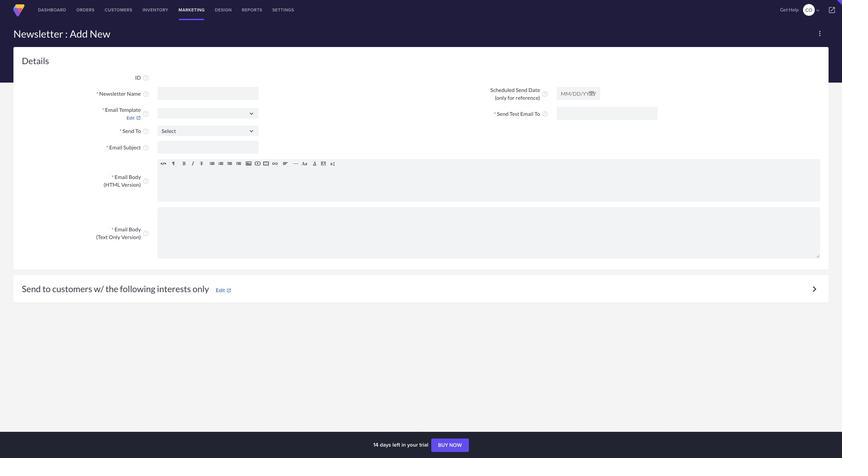 Task type: describe. For each thing, give the bounding box(es) containing it.
(html
[[104, 181, 120, 188]]

edit inside * email template edit
[[127, 115, 134, 121]]

to inside * send test email to help_outline
[[534, 111, 540, 117]]

* for * newsletter name help_outline
[[96, 91, 98, 97]]

email for help_outline
[[109, 144, 122, 151]]

help
[[789, 7, 799, 12]]

* email subject help_outline
[[106, 144, 149, 151]]

id
[[135, 74, 141, 81]]

new
[[90, 28, 110, 40]]

marketing
[[178, 7, 205, 13]]

body for help_outline
[[129, 174, 141, 180]]

co 
[[805, 7, 821, 13]]

send for email
[[497, 111, 509, 117]]

only
[[193, 284, 209, 294]]

edit link for expand_more
[[216, 287, 238, 294]]

* for * email body (text only version) help_outline
[[112, 227, 114, 233]]

 for send to
[[248, 128, 255, 135]]

version) inside * email body (html version) help_outline
[[121, 181, 141, 188]]

:
[[65, 28, 68, 40]]

email for edit
[[105, 107, 118, 113]]

MM/DD/YYYY text field
[[557, 87, 600, 100]]

send for help_outline
[[123, 128, 134, 134]]

(text
[[96, 234, 108, 240]]

reports
[[242, 7, 262, 13]]

expand_more
[[809, 284, 820, 295]]

subject
[[123, 144, 141, 151]]

email for (html
[[115, 174, 128, 180]]

help_outline inside * newsletter name help_outline
[[142, 91, 149, 97]]

interests
[[157, 284, 191, 294]]

* for * email subject help_outline
[[106, 145, 108, 151]]

* send to help_outline
[[120, 128, 149, 135]]

body for version)
[[129, 226, 141, 233]]


[[815, 7, 821, 13]]

help_outline inside * send test email to help_outline
[[542, 111, 548, 117]]

customers
[[105, 7, 132, 13]]

template
[[119, 107, 141, 113]]

* send test email to help_outline
[[494, 111, 548, 117]]

w/
[[94, 284, 104, 294]]

edit link for *
[[22, 115, 141, 122]]

get
[[780, 7, 788, 12]]

* for * email template edit
[[102, 107, 104, 113]]

buy now link
[[431, 439, 469, 453]]

now
[[449, 443, 462, 448]]

14 days left in your trial
[[373, 441, 430, 449]]

the
[[106, 284, 118, 294]]

* for * send to help_outline
[[120, 129, 122, 134]]

version) inside "* email body (text only version) help_outline"
[[121, 234, 141, 240]]

* email body (text only version) help_outline
[[96, 226, 149, 240]]



Task type: locate. For each thing, give the bounding box(es) containing it.
1 vertical spatial to
[[135, 128, 141, 134]]

to
[[42, 284, 51, 294]]

orders
[[76, 7, 95, 13]]

* for * send test email to help_outline
[[494, 111, 496, 117]]

0 horizontal spatial to
[[135, 128, 141, 134]]

version)
[[121, 181, 141, 188], [121, 234, 141, 240]]

2  from the top
[[248, 128, 255, 135]]

version) right (html
[[121, 181, 141, 188]]

customers
[[52, 284, 92, 294]]

send inside * send test email to help_outline
[[497, 111, 509, 117]]

co
[[805, 7, 812, 13]]

dashboard link
[[33, 0, 71, 20]]

design
[[215, 7, 232, 13]]

0 vertical spatial body
[[129, 174, 141, 180]]

help_outline inside * send to help_outline
[[142, 128, 149, 135]]

1 horizontal spatial to
[[534, 111, 540, 117]]

to
[[534, 111, 540, 117], [135, 128, 141, 134]]

inventory
[[142, 7, 168, 13]]

*
[[96, 91, 98, 97], [102, 107, 104, 113], [494, 111, 496, 117], [120, 129, 122, 134], [106, 145, 108, 151], [112, 175, 114, 180], [112, 227, 114, 233]]

(only
[[495, 94, 507, 101]]

email left subject
[[109, 144, 122, 151]]

0 vertical spatial edit link
[[22, 115, 141, 122]]

send left test
[[497, 111, 509, 117]]

id help_outline
[[135, 74, 149, 81]]

more_vert button
[[813, 27, 827, 40]]

to up subject
[[135, 128, 141, 134]]

help_outline inside id help_outline
[[142, 74, 149, 81]]

body
[[129, 174, 141, 180], [129, 226, 141, 233]]

* inside * send to help_outline
[[120, 129, 122, 134]]

 for email template
[[248, 110, 255, 117]]

* email template edit
[[102, 107, 141, 121]]

days
[[380, 441, 391, 449]]

1 vertical spatial newsletter
[[99, 91, 126, 97]]

1 version) from the top
[[121, 181, 141, 188]]

newsletter left name
[[99, 91, 126, 97]]

email left the template
[[105, 107, 118, 113]]

help_outline inside "* email body (text only version) help_outline"
[[142, 230, 149, 237]]

1 vertical spatial edit link
[[216, 287, 238, 294]]

1 vertical spatial version)
[[121, 234, 141, 240]]

2 body from the top
[[129, 226, 141, 233]]

details
[[22, 55, 49, 66]]

0 horizontal spatial edit link
[[22, 115, 141, 122]]


[[828, 6, 836, 14]]

newsletter down dashboard link
[[13, 28, 63, 40]]

email inside * email body (html version) help_outline
[[115, 174, 128, 180]]

send inside scheduled send date (only for reference) help_outline
[[516, 87, 527, 93]]

help_outline inside * email subject help_outline
[[142, 144, 149, 151]]

body inside * email body (html version) help_outline
[[129, 174, 141, 180]]

more_vert
[[816, 30, 824, 38]]

* inside * email template edit
[[102, 107, 104, 113]]

email for (text
[[115, 226, 128, 233]]

help_outline inside scheduled send date (only for reference) help_outline
[[542, 91, 548, 97]]

edit link
[[22, 115, 141, 122], [216, 287, 238, 294]]

* inside * send test email to help_outline
[[494, 111, 496, 117]]

0 vertical spatial to
[[534, 111, 540, 117]]

0 horizontal spatial edit
[[127, 115, 134, 121]]

to inside * send to help_outline
[[135, 128, 141, 134]]

for
[[508, 94, 515, 101]]

email right test
[[520, 111, 533, 117]]

1 vertical spatial body
[[129, 226, 141, 233]]

1 vertical spatial 
[[248, 128, 255, 135]]

scheduled
[[490, 87, 515, 93]]

 link
[[822, 0, 842, 20]]

0 horizontal spatial newsletter
[[13, 28, 63, 40]]

version) right only
[[121, 234, 141, 240]]

0 vertical spatial 
[[248, 110, 255, 117]]

body inside "* email body (text only version) help_outline"
[[129, 226, 141, 233]]

email inside * send test email to help_outline
[[520, 111, 533, 117]]

edit down the template
[[127, 115, 134, 121]]

1 body from the top
[[129, 174, 141, 180]]

* inside * newsletter name help_outline
[[96, 91, 98, 97]]

email up (html
[[115, 174, 128, 180]]

1  from the top
[[248, 110, 255, 117]]

name
[[127, 91, 141, 97]]

* inside * email subject help_outline
[[106, 145, 108, 151]]

newsletter : add new
[[13, 28, 110, 40]]

send to customers w/ the following interests only
[[22, 284, 211, 294]]

settings
[[272, 7, 294, 13]]

help_outline inside * email body (html version) help_outline
[[142, 178, 149, 184]]

dashboard
[[38, 7, 66, 13]]

email
[[105, 107, 118, 113], [520, 111, 533, 117], [109, 144, 122, 151], [115, 174, 128, 180], [115, 226, 128, 233]]

14
[[373, 441, 378, 449]]

in
[[402, 441, 406, 449]]

0 vertical spatial edit
[[127, 115, 134, 121]]

left
[[392, 441, 400, 449]]

send left to
[[22, 284, 41, 294]]

send
[[516, 87, 527, 93], [497, 111, 509, 117], [123, 128, 134, 134], [22, 284, 41, 294]]

send for (only
[[516, 87, 527, 93]]

None text field
[[158, 87, 258, 100], [557, 107, 658, 120], [158, 108, 258, 119], [158, 141, 258, 154], [158, 87, 258, 100], [557, 107, 658, 120], [158, 108, 258, 119], [158, 141, 258, 154]]

buy
[[438, 443, 448, 448]]

get help
[[780, 7, 799, 12]]

None text field
[[158, 126, 258, 136], [158, 207, 820, 259], [158, 126, 258, 136], [158, 207, 820, 259]]

email inside * email subject help_outline
[[109, 144, 122, 151]]

send up * email subject help_outline
[[123, 128, 134, 134]]

test
[[510, 111, 519, 117]]

send up reference)
[[516, 87, 527, 93]]

* inside * email body (html version) help_outline
[[112, 175, 114, 180]]

email inside * email template edit
[[105, 107, 118, 113]]

to down reference)
[[534, 111, 540, 117]]

edit right the only
[[216, 287, 225, 294]]

1 horizontal spatial edit
[[216, 287, 225, 294]]

edit
[[127, 115, 134, 121], [216, 287, 225, 294]]

* email body (html version) help_outline
[[104, 174, 149, 188]]

buy now
[[438, 443, 462, 448]]

0 vertical spatial newsletter
[[13, 28, 63, 40]]

* newsletter name help_outline
[[96, 91, 149, 97]]

newsletter
[[13, 28, 63, 40], [99, 91, 126, 97]]

add
[[70, 28, 88, 40]]


[[248, 110, 255, 117], [248, 128, 255, 135]]

* inside "* email body (text only version) help_outline"
[[112, 227, 114, 233]]

newsletter inside * newsletter name help_outline
[[99, 91, 126, 97]]

scheduled send date (only for reference) help_outline
[[490, 87, 548, 101]]

email up only
[[115, 226, 128, 233]]

only
[[109, 234, 120, 240]]

following
[[120, 284, 155, 294]]

help_outline
[[142, 74, 149, 81], [142, 91, 149, 97], [542, 91, 548, 97], [142, 111, 149, 117], [542, 111, 548, 117], [142, 128, 149, 135], [142, 144, 149, 151], [142, 178, 149, 184], [142, 230, 149, 237]]

email inside "* email body (text only version) help_outline"
[[115, 226, 128, 233]]

date
[[528, 87, 540, 93]]

1 horizontal spatial edit link
[[216, 287, 238, 294]]

reference)
[[516, 94, 540, 101]]

1 vertical spatial edit
[[216, 287, 225, 294]]

send inside * send to help_outline
[[123, 128, 134, 134]]

trial
[[419, 441, 428, 449]]

* for * email body (html version) help_outline
[[112, 175, 114, 180]]

2 version) from the top
[[121, 234, 141, 240]]

your
[[407, 441, 418, 449]]

1 horizontal spatial newsletter
[[99, 91, 126, 97]]

0 vertical spatial version)
[[121, 181, 141, 188]]



Task type: vqa. For each thing, say whether or not it's contained in the screenshot.
the left Edit
yes



